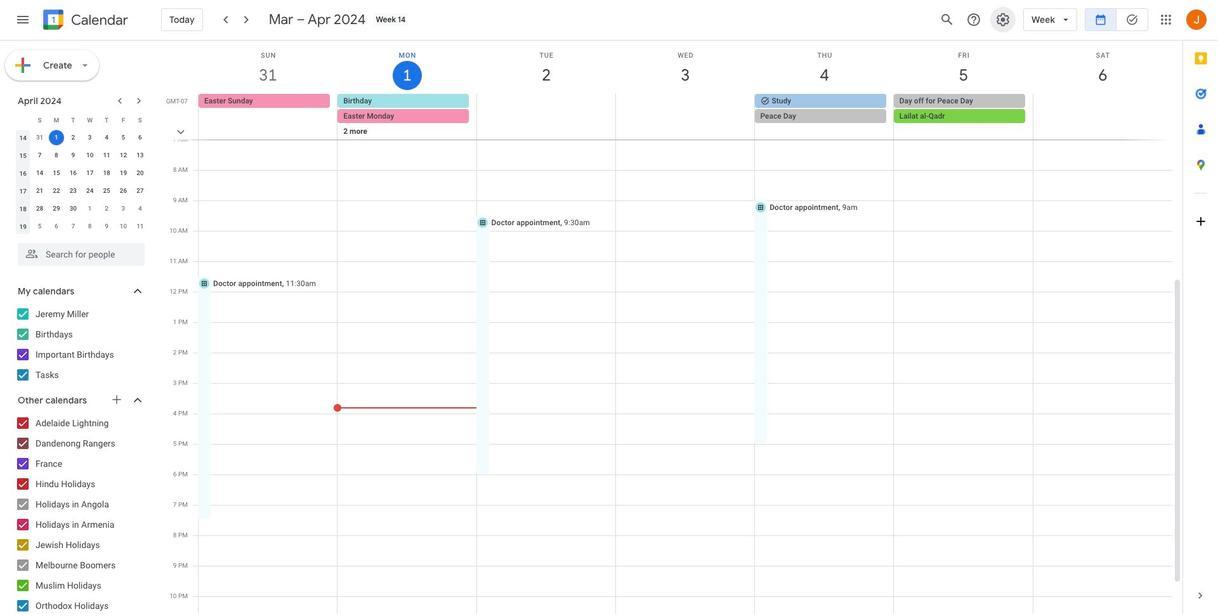 Task type: describe. For each thing, give the bounding box(es) containing it.
9 element
[[66, 148, 81, 163]]

6 element
[[133, 130, 148, 145]]

may 5 element
[[32, 219, 47, 234]]

21 element
[[32, 183, 47, 199]]

26 element
[[116, 183, 131, 199]]

3 element
[[82, 130, 98, 145]]

15 element
[[49, 166, 64, 181]]

22 element
[[49, 183, 64, 199]]

30 element
[[66, 201, 81, 216]]

Search for people text field
[[25, 243, 137, 266]]

13 element
[[133, 148, 148, 163]]

april 2024 grid
[[12, 111, 148, 235]]

may 8 element
[[82, 219, 98, 234]]

7 element
[[32, 148, 47, 163]]

14 element
[[32, 166, 47, 181]]

19 element
[[116, 166, 131, 181]]

march 31 element
[[32, 130, 47, 145]]

17 element
[[82, 166, 98, 181]]

23 element
[[66, 183, 81, 199]]

cell inside row group
[[48, 129, 65, 147]]

row group inside april 2024 grid
[[15, 129, 148, 235]]

18 element
[[99, 166, 114, 181]]

28 element
[[32, 201, 47, 216]]

my calendars list
[[3, 304, 157, 385]]



Task type: vqa. For each thing, say whether or not it's contained in the screenshot.
'May 4' element
yes



Task type: locate. For each thing, give the bounding box(es) containing it.
main drawer image
[[15, 12, 30, 27]]

12 element
[[116, 148, 131, 163]]

row group
[[15, 129, 148, 235]]

other calendars list
[[3, 413, 157, 614]]

heading
[[69, 12, 128, 28]]

row
[[193, 94, 1183, 155], [15, 111, 148, 129], [15, 129, 148, 147], [15, 147, 148, 164], [15, 164, 148, 182], [15, 182, 148, 200], [15, 200, 148, 218], [15, 218, 148, 235]]

16 element
[[66, 166, 81, 181]]

25 element
[[99, 183, 114, 199]]

cell
[[338, 94, 477, 155], [477, 94, 616, 155], [616, 94, 755, 155], [755, 94, 894, 155], [894, 94, 1033, 155], [1033, 94, 1172, 155], [48, 129, 65, 147]]

column header
[[15, 111, 31, 129]]

may 9 element
[[99, 219, 114, 234]]

column header inside april 2024 grid
[[15, 111, 31, 129]]

may 7 element
[[66, 219, 81, 234]]

4 element
[[99, 130, 114, 145]]

2 element
[[66, 130, 81, 145]]

may 2 element
[[99, 201, 114, 216]]

heading inside calendar element
[[69, 12, 128, 28]]

1, today element
[[49, 130, 64, 145]]

settings menu image
[[996, 12, 1011, 27]]

24 element
[[82, 183, 98, 199]]

may 6 element
[[49, 219, 64, 234]]

11 element
[[99, 148, 114, 163]]

calendar element
[[41, 7, 128, 35]]

27 element
[[133, 183, 148, 199]]

20 element
[[133, 166, 148, 181]]

10 element
[[82, 148, 98, 163]]

tab list
[[1183, 41, 1218, 578]]

5 element
[[116, 130, 131, 145]]

may 1 element
[[82, 201, 98, 216]]

may 4 element
[[133, 201, 148, 216]]

may 11 element
[[133, 219, 148, 234]]

may 10 element
[[116, 219, 131, 234]]

29 element
[[49, 201, 64, 216]]

8 element
[[49, 148, 64, 163]]

add other calendars image
[[110, 393, 123, 406]]

None search field
[[0, 238, 157, 266]]

grid
[[162, 41, 1183, 614]]

may 3 element
[[116, 201, 131, 216]]



